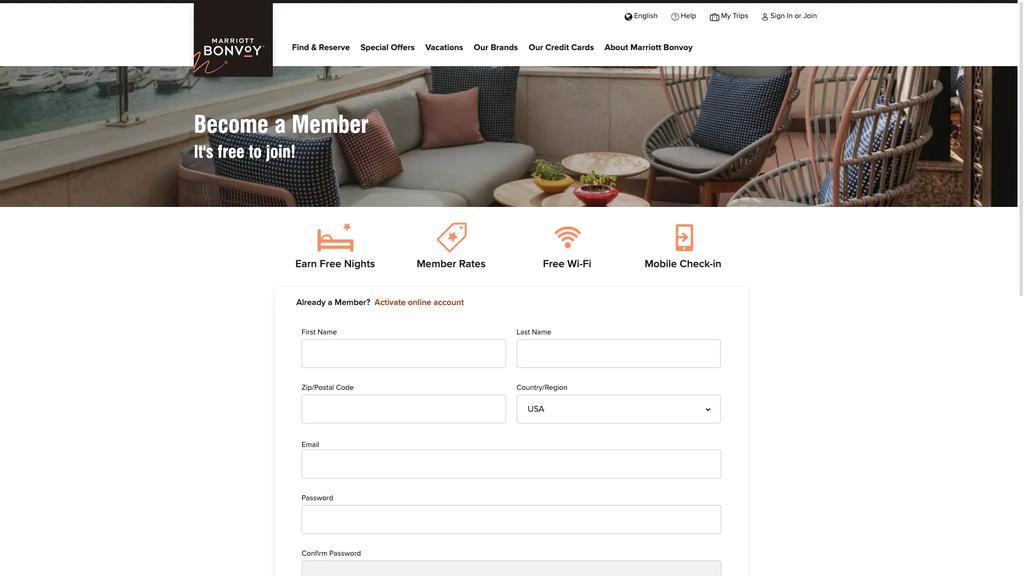 Task type: describe. For each thing, give the bounding box(es) containing it.
help image
[[671, 12, 679, 20]]

first name
[[302, 329, 337, 337]]

suitcase image
[[710, 12, 719, 20]]

find & reserve link
[[292, 40, 350, 56]]

member inside 'become a member it's free to join!'
[[292, 111, 369, 138]]

english
[[634, 12, 658, 20]]

in
[[713, 259, 721, 270]]

credit
[[545, 43, 569, 52]]

confirm
[[302, 550, 327, 558]]

sign in or join link
[[755, 3, 824, 28]]

check-
[[680, 259, 713, 270]]

email
[[302, 442, 319, 449]]

cards
[[571, 43, 594, 52]]

it's
[[194, 141, 213, 162]]

free
[[218, 141, 244, 162]]

1 free from the left
[[320, 259, 341, 270]]

name for last name
[[532, 329, 551, 337]]

member?
[[335, 298, 370, 307]]

password
[[302, 495, 333, 502]]

become
[[194, 111, 269, 138]]

first
[[302, 329, 316, 337]]

code
[[336, 385, 354, 392]]

free wi-fi
[[543, 259, 591, 270]]

special offers
[[361, 43, 415, 52]]

our brands link
[[474, 40, 518, 56]]

vacations link
[[425, 40, 463, 56]]

my trips link
[[703, 3, 755, 28]]

or
[[795, 12, 801, 20]]

Confirm password password field
[[302, 561, 721, 577]]

help link
[[665, 3, 703, 28]]

earn
[[295, 259, 317, 270]]

special offers link
[[361, 40, 415, 56]]

1 vertical spatial member
[[417, 259, 456, 270]]

become a member it's free to join!
[[194, 111, 369, 162]]

Last Name text field
[[517, 340, 721, 369]]

reserve
[[319, 43, 350, 52]]

my
[[721, 12, 731, 20]]

to
[[249, 141, 262, 162]]

about
[[605, 43, 628, 52]]

my trips
[[721, 12, 748, 20]]

our for our brands
[[474, 43, 488, 52]]

already a member? activate online account
[[296, 298, 464, 307]]

trips
[[733, 12, 748, 20]]

earn free nights
[[295, 259, 375, 270]]

country/region
[[517, 385, 568, 392]]



Task type: vqa. For each thing, say whether or not it's contained in the screenshot.
"Find"
yes



Task type: locate. For each thing, give the bounding box(es) containing it.
zip/postal code
[[302, 385, 354, 392]]

sign
[[770, 12, 785, 20]]

executive premiere suite balcony at the grosvenor house, luxury collection hotel, dubai image
[[0, 0, 1018, 306]]

our left brands
[[474, 43, 488, 52]]

bonvoy
[[664, 43, 693, 52]]

account
[[434, 298, 464, 307]]

vacations
[[425, 43, 463, 52]]

0 vertical spatial a
[[274, 111, 286, 138]]

a for become
[[274, 111, 286, 138]]

mobile check-in
[[645, 259, 721, 270]]

member rates
[[417, 259, 486, 270]]

nights
[[344, 259, 375, 270]]

our
[[474, 43, 488, 52], [529, 43, 543, 52]]

name for first name
[[318, 329, 337, 337]]

confirm password
[[302, 550, 361, 558]]

free left wi-
[[543, 259, 565, 270]]

a for already
[[328, 298, 332, 307]]

our left credit on the right top of the page
[[529, 43, 543, 52]]

name right last
[[532, 329, 551, 337]]

in
[[787, 12, 793, 20]]

our credit cards link
[[529, 40, 594, 56]]

wi-
[[567, 259, 583, 270]]

Zip/Postal code text field
[[302, 395, 506, 424]]

free
[[320, 259, 341, 270], [543, 259, 565, 270]]

find
[[292, 43, 309, 52]]

sign in or join
[[770, 12, 817, 20]]

2 our from the left
[[529, 43, 543, 52]]

special
[[361, 43, 389, 52]]

brands
[[491, 43, 518, 52]]

find & reserve
[[292, 43, 350, 52]]

mobile
[[645, 259, 677, 270]]

0 horizontal spatial a
[[274, 111, 286, 138]]

&
[[311, 43, 317, 52]]

a up join! at the left of page
[[274, 111, 286, 138]]

join!
[[266, 141, 296, 162]]

0 horizontal spatial member
[[292, 111, 369, 138]]

0 horizontal spatial name
[[318, 329, 337, 337]]

Password password field
[[302, 505, 721, 534]]

our for our credit cards
[[529, 43, 543, 52]]

our brands
[[474, 43, 518, 52]]

a right already
[[328, 298, 332, 307]]

about marriott bonvoy
[[605, 43, 693, 52]]

2 name from the left
[[532, 329, 551, 337]]

First Name text field
[[302, 340, 506, 369]]

online
[[408, 298, 431, 307]]

help
[[681, 12, 696, 20]]

free right earn
[[320, 259, 341, 270]]

activate online account link
[[375, 298, 464, 307]]

1 vertical spatial a
[[328, 298, 332, 307]]

activate
[[375, 298, 406, 307]]

2 free from the left
[[543, 259, 565, 270]]

last
[[517, 329, 530, 337]]

1 horizontal spatial member
[[417, 259, 456, 270]]

0 horizontal spatial our
[[474, 43, 488, 52]]

fi
[[583, 259, 591, 270]]

name
[[318, 329, 337, 337], [532, 329, 551, 337]]

already
[[296, 298, 326, 307]]

member
[[292, 111, 369, 138], [417, 259, 456, 270]]

0 horizontal spatial free
[[320, 259, 341, 270]]

offers
[[391, 43, 415, 52]]

1 name from the left
[[318, 329, 337, 337]]

1 horizontal spatial our
[[529, 43, 543, 52]]

account image
[[762, 12, 769, 20]]

join
[[803, 12, 817, 20]]

our credit cards
[[529, 43, 594, 52]]

1 our from the left
[[474, 43, 488, 52]]

1 horizontal spatial name
[[532, 329, 551, 337]]

about marriott bonvoy link
[[605, 40, 693, 56]]

usa
[[528, 405, 544, 414]]

zip/postal
[[302, 385, 334, 392]]

1 horizontal spatial free
[[543, 259, 565, 270]]

name right the first at the left bottom
[[318, 329, 337, 337]]

a inside 'become a member it's free to join!'
[[274, 111, 286, 138]]

1 horizontal spatial a
[[328, 298, 332, 307]]

globe image
[[625, 12, 632, 20]]

a
[[274, 111, 286, 138], [328, 298, 332, 307]]

marriott
[[630, 43, 661, 52]]

rates
[[459, 259, 486, 270]]

0 vertical spatial member
[[292, 111, 369, 138]]

password
[[329, 550, 361, 558]]

last name
[[517, 329, 551, 337]]

Email text field
[[302, 450, 721, 479]]

english link
[[618, 3, 665, 28]]



